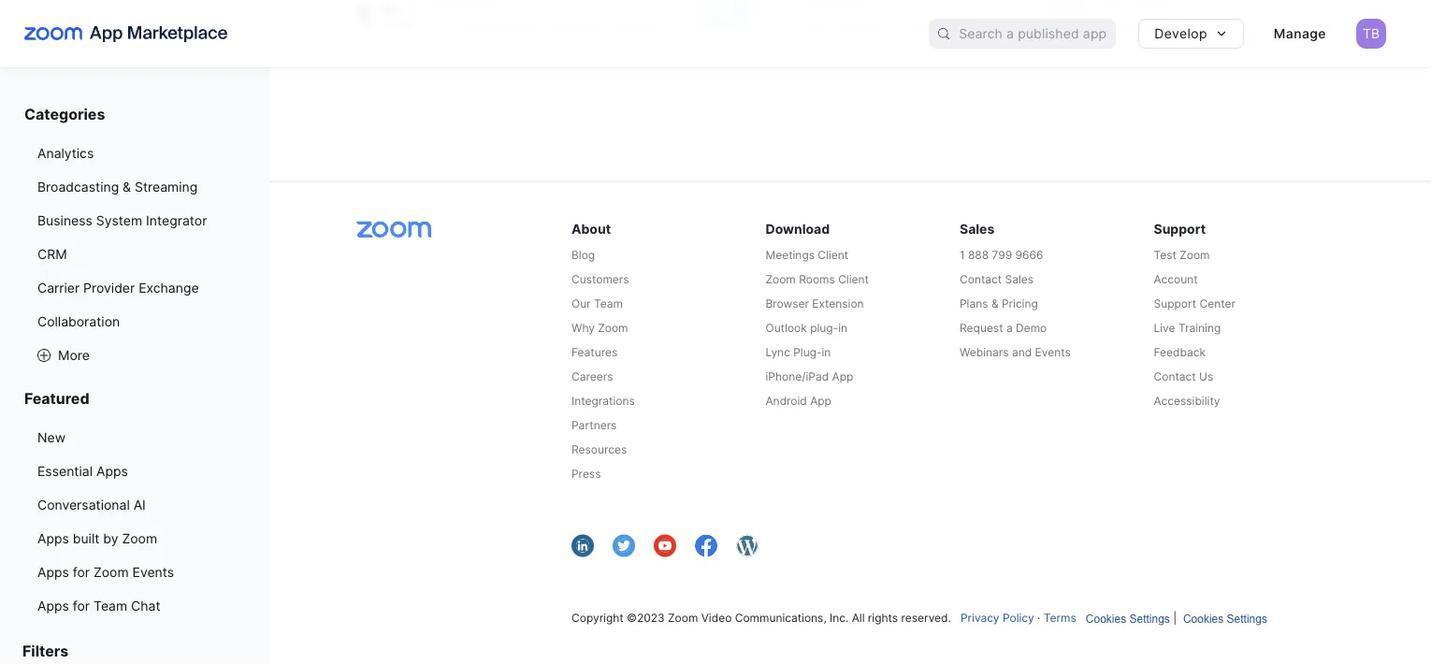 Task type: locate. For each thing, give the bounding box(es) containing it.
lync
[[766, 346, 790, 359]]

lync plug-in
[[766, 346, 831, 359]]

0 vertical spatial team
[[594, 297, 623, 311]]

test zoom
[[1154, 248, 1210, 262]]

apps up filters
[[37, 598, 69, 614]]

apps inside 'link'
[[96, 463, 128, 479]]

contact for contact sales
[[960, 273, 1002, 286]]

business
[[37, 213, 92, 229]]

1 vertical spatial in
[[822, 346, 831, 359]]

cookies settings | cookies settings
[[1086, 611, 1267, 625]]

for left "product" on the right top of the page
[[889, 16, 906, 32]]

broadcasting & streaming
[[37, 179, 198, 195]]

1 horizontal spatial in
[[838, 321, 847, 335]]

2 vertical spatial for
[[73, 598, 90, 614]]

the new standard for product discovery link
[[684, 0, 1016, 95]]

client down meetings client link
[[838, 273, 869, 286]]

extension
[[812, 297, 864, 311]]

by down post
[[431, 35, 447, 51]]

live
[[1154, 321, 1175, 335]]

app down iphone/ipad app
[[810, 394, 831, 408]]

client up zoom rooms client on the right top of the page
[[818, 248, 849, 262]]

0 horizontal spatial in
[[822, 346, 831, 359]]

for for apps for zoom events
[[73, 564, 90, 580]]

built
[[73, 531, 99, 547]]

support for support center
[[1154, 297, 1196, 311]]

for down the built
[[73, 564, 90, 580]]

settings left |
[[1129, 612, 1170, 625]]

1 vertical spatial &
[[991, 297, 999, 311]]

collaboration link
[[22, 307, 247, 337]]

by right the built
[[103, 531, 118, 547]]

contact us link
[[1154, 369, 1344, 385]]

support inside support center link
[[1154, 297, 1196, 311]]

sales up pricing
[[1005, 273, 1034, 286]]

by
[[431, 35, 447, 51], [103, 531, 118, 547]]

& right plans
[[991, 297, 999, 311]]

team down apps for zoom events
[[94, 598, 127, 614]]

0 horizontal spatial ai
[[133, 497, 146, 513]]

apps for zoom events
[[37, 564, 174, 580]]

chat
[[131, 598, 160, 614]]

press
[[572, 467, 601, 481]]

new link
[[22, 423, 247, 453]]

provider
[[83, 280, 135, 296]]

support down account at the top right of the page
[[1154, 297, 1196, 311]]

0 horizontal spatial cookies
[[1086, 612, 1126, 625]]

webinars
[[960, 346, 1009, 359]]

privacy policy · terms
[[961, 611, 1076, 625]]

ai
[[450, 35, 463, 51], [133, 497, 146, 513]]

zoom right test
[[1180, 248, 1210, 262]]

0 horizontal spatial events
[[132, 564, 174, 580]]

contact down '888'
[[960, 273, 1002, 286]]

0 horizontal spatial &
[[123, 179, 131, 195]]

customers link
[[572, 271, 762, 288]]

in for plug-
[[838, 321, 847, 335]]

app
[[832, 370, 853, 384], [810, 394, 831, 408]]

inc.
[[830, 611, 849, 625]]

zoom down our team
[[598, 321, 628, 335]]

& inside plans & pricing link
[[991, 297, 999, 311]]

zoom inside test zoom link
[[1180, 248, 1210, 262]]

1 vertical spatial contact
[[1154, 370, 1196, 384]]

zoom up apps for team chat
[[94, 564, 129, 580]]

zoom inside the why zoom link
[[598, 321, 628, 335]]

0 horizontal spatial contact
[[960, 273, 1002, 286]]

1 horizontal spatial ai
[[450, 35, 463, 51]]

featured
[[24, 389, 89, 407]]

contact sales
[[960, 273, 1034, 286]]

pricing
[[1002, 297, 1038, 311]]

tb
[[1363, 26, 1380, 42]]

powered
[[607, 16, 662, 32]]

Search text field
[[959, 20, 1116, 47]]

develop button
[[1139, 19, 1244, 49]]

cookies settings button left |
[[1086, 612, 1170, 626]]

plug-
[[810, 321, 838, 335]]

our
[[572, 297, 591, 311]]

·
[[1037, 611, 1040, 625]]

for down apps for zoom events
[[73, 598, 90, 614]]

for inside the new standard for product discovery
[[889, 16, 906, 32]]

feedback
[[1154, 346, 1206, 359]]

in down plug- on the right of the page
[[822, 346, 831, 359]]

request
[[960, 321, 1003, 335]]

team
[[594, 297, 623, 311], [94, 598, 127, 614]]

plans
[[960, 297, 988, 311]]

events down request a demo 'link'
[[1035, 346, 1071, 359]]

training
[[1178, 321, 1221, 335]]

request a demo
[[960, 321, 1047, 335]]

support for support
[[1154, 222, 1206, 238]]

contact down feedback
[[1154, 370, 1196, 384]]

1
[[960, 248, 965, 262]]

apps built by zoom link
[[22, 524, 247, 554]]

for
[[889, 16, 906, 32], [73, 564, 90, 580], [73, 598, 90, 614]]

blog link
[[572, 247, 762, 264]]

2 support from the top
[[1154, 297, 1196, 311]]

contact us
[[1154, 370, 1213, 384]]

in
[[838, 321, 847, 335], [822, 346, 831, 359]]

apps down apps built by zoom
[[37, 564, 69, 580]]

in down extension at top
[[838, 321, 847, 335]]

1 horizontal spatial team
[[594, 297, 623, 311]]

app down lync plug-in link
[[832, 370, 853, 384]]

0 vertical spatial for
[[889, 16, 906, 32]]

0 vertical spatial &
[[123, 179, 131, 195]]

and
[[1012, 346, 1032, 359]]

& inside the broadcasting & streaming link
[[123, 179, 131, 195]]

android app link
[[766, 393, 956, 410]]

& up business system integrator
[[123, 179, 131, 195]]

team down customers
[[594, 297, 623, 311]]

privacy
[[961, 611, 999, 625]]

1 horizontal spatial cookies
[[1183, 612, 1224, 625]]

apps up the conversational ai
[[96, 463, 128, 479]]

cookies settings button right |
[[1183, 612, 1267, 626]]

by inside post conversation analysis, powered by ai
[[431, 35, 447, 51]]

0 vertical spatial support
[[1154, 222, 1206, 238]]

1 vertical spatial for
[[73, 564, 90, 580]]

cookies right terms
[[1086, 612, 1126, 625]]

support center link
[[1154, 296, 1344, 313]]

sales up '888'
[[960, 222, 995, 238]]

0 horizontal spatial by
[[103, 531, 118, 547]]

more
[[58, 347, 90, 363]]

plans & pricing
[[960, 297, 1038, 311]]

1 vertical spatial team
[[94, 598, 127, 614]]

1 horizontal spatial app
[[832, 370, 853, 384]]

essential apps link
[[22, 456, 247, 486]]

featured button
[[22, 389, 247, 423]]

1 horizontal spatial sales
[[1005, 273, 1034, 286]]

events up chat
[[132, 564, 174, 580]]

1 support from the top
[[1154, 222, 1206, 238]]

contact
[[960, 273, 1002, 286], [1154, 370, 1196, 384]]

1 vertical spatial ai
[[133, 497, 146, 513]]

streaming
[[135, 179, 198, 195]]

0 horizontal spatial cookies settings button
[[1086, 612, 1170, 626]]

download link
[[766, 220, 956, 240]]

support up "test zoom"
[[1154, 222, 1206, 238]]

1 888 799 9666
[[960, 248, 1043, 262]]

0 vertical spatial contact
[[960, 273, 1002, 286]]

privacy policy link
[[961, 611, 1034, 625]]

ai up apps built by zoom link on the bottom left of page
[[133, 497, 146, 513]]

banner
[[0, 0, 1431, 67]]

0 vertical spatial in
[[838, 321, 847, 335]]

0 vertical spatial app
[[832, 370, 853, 384]]

0 horizontal spatial team
[[94, 598, 127, 614]]

zoom up apps for zoom events link
[[122, 531, 157, 547]]

demo
[[1016, 321, 1047, 335]]

cookies right |
[[1183, 612, 1224, 625]]

why zoom
[[572, 321, 628, 335]]

ai down post
[[450, 35, 463, 51]]

support inside support link
[[1154, 222, 1206, 238]]

apps for team chat link
[[22, 591, 247, 621]]

apps left the built
[[37, 531, 69, 547]]

1 vertical spatial client
[[838, 273, 869, 286]]

features
[[572, 346, 618, 359]]

1 horizontal spatial cookies settings button
[[1183, 612, 1267, 626]]

1 horizontal spatial contact
[[1154, 370, 1196, 384]]

features link
[[572, 344, 762, 361]]

0 horizontal spatial app
[[810, 394, 831, 408]]

1 horizontal spatial events
[[1035, 346, 1071, 359]]

0 vertical spatial ai
[[450, 35, 463, 51]]

us
[[1199, 370, 1213, 384]]

2 settings from the left
[[1227, 612, 1267, 625]]

post
[[431, 16, 459, 32]]

standard
[[829, 16, 885, 32]]

0 horizontal spatial settings
[[1129, 612, 1170, 625]]

zoom up browser
[[766, 273, 796, 286]]

analysis,
[[548, 16, 603, 32]]

crm
[[37, 246, 67, 262]]

1 horizontal spatial settings
[[1227, 612, 1267, 625]]

0 horizontal spatial sales
[[960, 222, 995, 238]]

product
[[910, 16, 959, 32]]

broadcasting & streaming link
[[22, 172, 247, 202]]

1 horizontal spatial &
[[991, 297, 999, 311]]

broadcasting
[[37, 179, 119, 195]]

1 vertical spatial app
[[810, 394, 831, 408]]

1 horizontal spatial by
[[431, 35, 447, 51]]

settings right |
[[1227, 612, 1267, 625]]

outlook plug-in link
[[766, 320, 956, 337]]

webinars and events
[[960, 346, 1071, 359]]

0 vertical spatial by
[[431, 35, 447, 51]]

0 vertical spatial events
[[1035, 346, 1071, 359]]

1 vertical spatial support
[[1154, 297, 1196, 311]]



Task type: describe. For each thing, give the bounding box(es) containing it.
conversational
[[37, 497, 130, 513]]

1 cookies settings button from the left
[[1086, 612, 1170, 626]]

integrations link
[[572, 393, 762, 410]]

crm link
[[22, 239, 247, 269]]

center
[[1200, 297, 1236, 311]]

essential apps
[[37, 463, 128, 479]]

careers link
[[572, 369, 762, 385]]

ai inside post conversation analysis, powered by ai
[[450, 35, 463, 51]]

download
[[766, 222, 830, 238]]

0 vertical spatial client
[[818, 248, 849, 262]]

9666
[[1015, 248, 1043, 262]]

test
[[1154, 248, 1177, 262]]

the
[[770, 16, 795, 32]]

in for plug-
[[822, 346, 831, 359]]

integrator
[[146, 213, 207, 229]]

analytics
[[37, 145, 94, 161]]

search a published app element
[[929, 19, 1116, 49]]

filters
[[22, 642, 69, 660]]

meetings client
[[766, 248, 849, 262]]

799
[[992, 248, 1012, 262]]

2 cookies settings button from the left
[[1183, 612, 1267, 626]]

apps for team chat
[[37, 598, 160, 614]]

accessibility
[[1154, 394, 1220, 408]]

account link
[[1154, 271, 1344, 288]]

outlook
[[766, 321, 807, 335]]

essential
[[37, 463, 93, 479]]

plans & pricing link
[[960, 296, 1150, 313]]

android
[[766, 394, 807, 408]]

new
[[37, 430, 66, 446]]

apps for apps for zoom events
[[37, 564, 69, 580]]

copyright ©2023 zoom video communications, inc. all rights reserved.
[[572, 611, 951, 625]]

terms
[[1044, 611, 1076, 625]]

system
[[96, 213, 142, 229]]

browser extension link
[[766, 296, 956, 313]]

manage
[[1274, 26, 1326, 42]]

1 vertical spatial sales
[[1005, 273, 1034, 286]]

our team
[[572, 297, 623, 311]]

analytics link
[[22, 138, 247, 168]]

partners
[[572, 419, 617, 432]]

rights
[[868, 611, 898, 625]]

reserved.
[[901, 611, 951, 625]]

our team link
[[572, 296, 762, 313]]

current user is tim burton element
[[1356, 19, 1386, 49]]

apps for apps for team chat
[[37, 598, 69, 614]]

copyright
[[572, 611, 624, 625]]

why
[[572, 321, 595, 335]]

team inside apps for team chat link
[[94, 598, 127, 614]]

1 vertical spatial by
[[103, 531, 118, 547]]

team inside our team link
[[594, 297, 623, 311]]

app for iphone/ipad app
[[832, 370, 853, 384]]

for for apps for team chat
[[73, 598, 90, 614]]

webinars and events link
[[960, 344, 1150, 361]]

conversational ai
[[37, 497, 146, 513]]

integrations
[[572, 394, 635, 408]]

zoom inside apps for zoom events link
[[94, 564, 129, 580]]

discovery
[[770, 35, 832, 51]]

contact sales link
[[960, 271, 1150, 288]]

banner containing develop
[[0, 0, 1431, 67]]

account
[[1154, 273, 1198, 286]]

business system integrator
[[37, 213, 207, 229]]

1 vertical spatial events
[[132, 564, 174, 580]]

1 settings from the left
[[1129, 612, 1170, 625]]

& for broadcasting
[[123, 179, 131, 195]]

live training
[[1154, 321, 1221, 335]]

apps for apps built by zoom
[[37, 531, 69, 547]]

lync plug-in link
[[766, 344, 956, 361]]

sales link
[[960, 220, 1150, 240]]

zoom inside zoom rooms client link
[[766, 273, 796, 286]]

test zoom link
[[1154, 247, 1344, 264]]

2 cookies from the left
[[1183, 612, 1224, 625]]

zoom inside apps built by zoom link
[[122, 531, 157, 547]]

customers
[[572, 273, 629, 286]]

terms link
[[1044, 611, 1076, 625]]

1 cookies from the left
[[1086, 612, 1126, 625]]

feedback link
[[1154, 344, 1344, 361]]

a
[[1006, 321, 1013, 335]]

post conversation analysis, powered by ai link
[[345, 0, 677, 95]]

conversation
[[463, 16, 545, 32]]

communications,
[[735, 611, 827, 625]]

develop
[[1154, 26, 1207, 42]]

888
[[968, 248, 989, 262]]

plug-
[[793, 346, 822, 359]]

apps for zoom events link
[[22, 557, 247, 587]]

post conversation analysis, powered by ai
[[431, 16, 662, 51]]

contact for contact us
[[1154, 370, 1196, 384]]

rooms
[[799, 273, 835, 286]]

accessibility link
[[1154, 393, 1344, 410]]

outlook plug-in
[[766, 321, 847, 335]]

iphone/ipad app link
[[766, 369, 956, 385]]

0 vertical spatial sales
[[960, 222, 995, 238]]

app for android app
[[810, 394, 831, 408]]

|
[[1173, 611, 1177, 625]]

press link
[[572, 466, 762, 483]]

resources link
[[572, 442, 762, 458]]

zoom left "video"
[[668, 611, 698, 625]]

carrier provider exchange
[[37, 280, 199, 296]]

browser
[[766, 297, 809, 311]]

& for plans
[[991, 297, 999, 311]]

why zoom link
[[572, 320, 762, 337]]

carrier provider exchange link
[[22, 273, 247, 303]]

browser extension
[[766, 297, 864, 311]]

apps built by zoom
[[37, 531, 157, 547]]



Task type: vqa. For each thing, say whether or not it's contained in the screenshot.
Settings
yes



